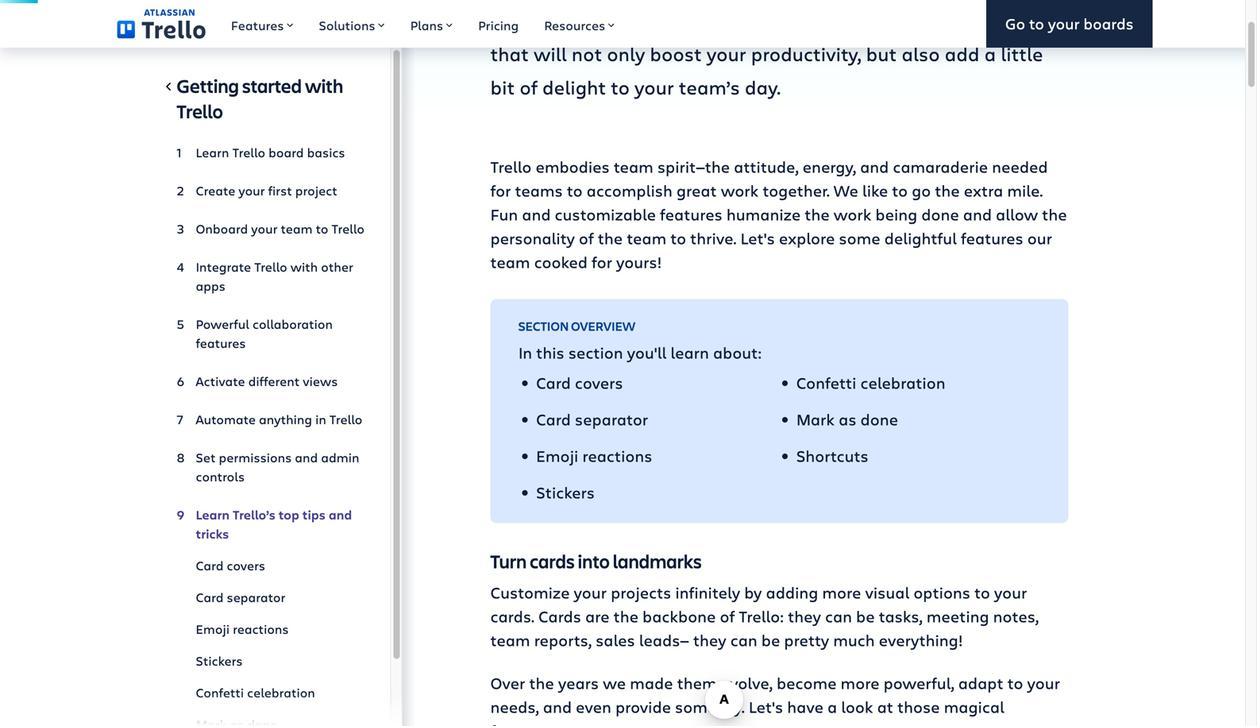 Task type: describe. For each thing, give the bounding box(es) containing it.
turn
[[491, 549, 527, 574]]

leads—
[[639, 629, 689, 651]]

card covers link
[[177, 550, 365, 582]]

trello inside trello embodies team spirit—the attitude, energy, and camaraderie needed for teams to accomplish great work together. we like to go the extra mile. fun and customizable features humanize the work being done and allow the personality of the team to thrive. let's explore some delightful features our team cooked for yours!
[[491, 156, 532, 177]]

integrate trello with other apps
[[196, 258, 353, 294]]

top
[[279, 506, 299, 523]]

allow
[[996, 203, 1038, 225]]

learn trello board basics link
[[177, 137, 365, 168]]

0 vertical spatial card covers
[[536, 372, 623, 393]]

fun
[[491, 203, 518, 225]]

overview
[[571, 318, 636, 334]]

your left first
[[239, 182, 265, 199]]

have
[[491, 8, 536, 33]]

let's inside trello embodies team spirit—the attitude, energy, and camaraderie needed for teams to accomplish great work together. we like to go the extra mile. fun and customizable features humanize the work being done and allow the personality of the team to thrive. let's explore some delightful features our team cooked for yours!
[[741, 227, 775, 249]]

spirit—the
[[658, 156, 730, 177]]

getting started with trello link
[[177, 73, 365, 130]]

trello up other
[[332, 220, 365, 237]]

in
[[519, 342, 532, 363]]

to down embodies
[[567, 180, 583, 201]]

to left the go
[[892, 180, 908, 201]]

views
[[303, 373, 338, 390]]

project
[[295, 182, 337, 199]]

tricks
[[196, 525, 229, 542]]

1 horizontal spatial card separator
[[536, 408, 648, 430]]

and down extra
[[963, 203, 992, 225]]

trello's inside have fun while getting more done. learn trello's tips and tricks, that will not only boost your productivity, but also add a little bit of delight to your team's day.
[[860, 8, 923, 33]]

landmarks
[[613, 549, 702, 574]]

first
[[268, 182, 292, 199]]

set permissions and admin controls
[[196, 449, 359, 485]]

customize
[[491, 582, 570, 603]]

your left boards
[[1048, 13, 1080, 34]]

your down create your first project
[[251, 220, 278, 237]]

and inside have fun while getting more done. learn trello's tips and tricks, that will not only boost your productivity, but also add a little bit of delight to your team's day.
[[967, 8, 1002, 33]]

0 horizontal spatial confetti
[[196, 684, 244, 701]]

powerful collaboration features
[[196, 315, 333, 352]]

card covers inside 'link'
[[196, 557, 265, 574]]

learn trello board basics
[[196, 144, 345, 161]]

the inside over the years we made them evolve, become more powerful, adapt to your needs, and even provide some joy. let's have a look at those magical features.
[[529, 672, 554, 694]]

confetti celebration link
[[177, 677, 365, 709]]

permissions
[[219, 449, 292, 466]]

create
[[196, 182, 235, 199]]

0 vertical spatial they
[[788, 605, 821, 627]]

extra
[[964, 180, 1004, 201]]

create your first project
[[196, 182, 337, 199]]

that
[[491, 41, 529, 66]]

boards
[[1084, 13, 1134, 34]]

while
[[575, 8, 625, 33]]

1 vertical spatial emoji reactions
[[196, 620, 289, 638]]

projects
[[611, 582, 672, 603]]

card separator inside card separator link
[[196, 589, 285, 606]]

0 vertical spatial features
[[660, 203, 723, 225]]

embodies
[[536, 156, 610, 177]]

apps
[[196, 277, 226, 294]]

go
[[1006, 13, 1026, 34]]

become
[[777, 672, 837, 694]]

more inside have fun while getting more done. learn trello's tips and tricks, that will not only boost your productivity, but also add a little bit of delight to your team's day.
[[700, 8, 747, 33]]

1 horizontal spatial celebration
[[861, 372, 946, 393]]

team down personality
[[491, 251, 530, 272]]

solutions button
[[306, 0, 398, 48]]

trello right in
[[330, 411, 363, 428]]

into
[[578, 549, 610, 574]]

of inside trello embodies team spirit—the attitude, energy, and camaraderie needed for teams to accomplish great work together. we like to go the extra mile. fun and customizable features humanize the work being done and allow the personality of the team to thrive. let's explore some delightful features our team cooked for yours!
[[579, 227, 594, 249]]

0 horizontal spatial stickers
[[196, 652, 243, 669]]

solutions
[[319, 17, 375, 34]]

attitude,
[[734, 156, 799, 177]]

the up our
[[1042, 203, 1067, 225]]

to left 'thrive.'
[[671, 227, 686, 249]]

resources button
[[532, 0, 628, 48]]

trello inside getting started with trello
[[177, 99, 223, 124]]

card inside 'link'
[[196, 557, 224, 574]]

notes,
[[994, 605, 1039, 627]]

thrive.
[[690, 227, 737, 249]]

a for add
[[985, 41, 996, 66]]

visual
[[865, 582, 910, 603]]

getting
[[177, 73, 239, 98]]

mark
[[797, 408, 835, 430]]

started
[[242, 73, 302, 98]]

0 vertical spatial separator
[[575, 408, 648, 430]]

fun
[[541, 8, 570, 33]]

pretty
[[784, 629, 829, 651]]

features.
[[491, 720, 556, 726]]

integrate
[[196, 258, 251, 275]]

atlassian trello image
[[117, 9, 206, 39]]

1 horizontal spatial can
[[825, 605, 852, 627]]

to inside have fun while getting more done. learn trello's tips and tricks, that will not only boost your productivity, but also add a little bit of delight to your team's day.
[[611, 74, 630, 100]]

cards.
[[491, 605, 535, 627]]

automate anything in trello
[[196, 411, 363, 428]]

trello:
[[739, 605, 784, 627]]

a for have
[[828, 696, 837, 717]]

cards
[[539, 605, 581, 627]]

like
[[863, 180, 888, 201]]

1 horizontal spatial confetti celebration
[[797, 372, 946, 393]]

trello left board
[[232, 144, 265, 161]]

and inside learn trello's top tips and tricks
[[329, 506, 352, 523]]

set permissions and admin controls link
[[177, 442, 365, 493]]

accomplish
[[587, 180, 673, 201]]

by
[[745, 582, 762, 603]]

learn inside have fun while getting more done. learn trello's tips and tricks, that will not only boost your productivity, but also add a little bit of delight to your team's day.
[[805, 8, 855, 33]]

resources
[[544, 17, 606, 34]]

0 vertical spatial emoji
[[536, 445, 579, 466]]

customizable
[[555, 203, 656, 225]]

0 horizontal spatial separator
[[227, 589, 285, 606]]

your up notes,
[[995, 582, 1027, 603]]

different
[[248, 373, 300, 390]]

only
[[607, 41, 645, 66]]

more inside over the years we made them evolve, become more powerful, adapt to your needs, and even provide some joy. let's have a look at those magical features.
[[841, 672, 880, 694]]

powerful collaboration features link
[[177, 308, 365, 359]]

pricing
[[478, 17, 519, 34]]

section
[[569, 342, 623, 363]]

delightful
[[885, 227, 957, 249]]

with for started
[[305, 73, 343, 98]]

joy.
[[721, 696, 745, 717]]

1 horizontal spatial covers
[[575, 372, 623, 393]]

and inside over the years we made them evolve, become more powerful, adapt to your needs, and even provide some joy. let's have a look at those magical features.
[[543, 696, 572, 717]]

will
[[534, 41, 567, 66]]

0 vertical spatial for
[[491, 180, 511, 201]]

team inside turn cards into landmarks customize your projects infinitely by adding more visual options to your cards. cards are the backbone of trello: they can be tasks, meeting notes, team reports, sales leads— they can be pretty much everything!
[[491, 629, 530, 651]]

bit
[[491, 74, 515, 100]]

0 vertical spatial be
[[856, 605, 875, 627]]

and up like
[[860, 156, 889, 177]]

1 vertical spatial can
[[731, 629, 758, 651]]

1 horizontal spatial confetti
[[797, 372, 857, 393]]

onboard your team to trello
[[196, 220, 365, 237]]

go to your boards
[[1006, 13, 1134, 34]]

stickers link
[[177, 645, 365, 677]]

this
[[536, 342, 565, 363]]



Task type: locate. For each thing, give the bounding box(es) containing it.
0 vertical spatial of
[[520, 74, 538, 100]]

pricing link
[[466, 0, 532, 48]]

emoji
[[536, 445, 579, 466], [196, 620, 230, 638]]

1 horizontal spatial reactions
[[583, 445, 653, 466]]

to down only
[[611, 74, 630, 100]]

0 horizontal spatial for
[[491, 180, 511, 201]]

1 horizontal spatial stickers
[[536, 481, 595, 503]]

0 horizontal spatial trello's
[[233, 506, 276, 523]]

basics
[[307, 144, 345, 161]]

1 horizontal spatial be
[[856, 605, 875, 627]]

sales
[[596, 629, 635, 651]]

0 vertical spatial card separator
[[536, 408, 648, 430]]

look
[[841, 696, 873, 717]]

over
[[491, 672, 525, 694]]

1 vertical spatial of
[[579, 227, 594, 249]]

covers
[[575, 372, 623, 393], [227, 557, 265, 574]]

be down trello:
[[762, 629, 780, 651]]

to down "project"
[[316, 220, 328, 237]]

1 horizontal spatial features
[[660, 203, 723, 225]]

the up sales
[[614, 605, 639, 627]]

yours!
[[616, 251, 662, 272]]

mile.
[[1008, 180, 1043, 201]]

controls
[[196, 468, 245, 485]]

tips right the top
[[302, 506, 326, 523]]

1 horizontal spatial emoji
[[536, 445, 579, 466]]

0 vertical spatial more
[[700, 8, 747, 33]]

0 horizontal spatial emoji
[[196, 620, 230, 638]]

work
[[721, 180, 759, 201], [834, 203, 872, 225]]

with inside integrate trello with other apps
[[291, 258, 318, 275]]

0 horizontal spatial covers
[[227, 557, 265, 574]]

trello inside integrate trello with other apps
[[254, 258, 287, 275]]

mark as done
[[797, 408, 898, 430]]

the down 'camaraderie' on the top
[[935, 180, 960, 201]]

1 horizontal spatial for
[[592, 251, 612, 272]]

meeting
[[927, 605, 990, 627]]

0 horizontal spatial card separator
[[196, 589, 285, 606]]

features down powerful at the left of page
[[196, 334, 246, 352]]

features
[[660, 203, 723, 225], [961, 227, 1024, 249], [196, 334, 246, 352]]

1 vertical spatial celebration
[[247, 684, 315, 701]]

a inside over the years we made them evolve, become more powerful, adapt to your needs, and even provide some joy. let's have a look at those magical features.
[[828, 696, 837, 717]]

energy,
[[803, 156, 856, 177]]

1 vertical spatial card separator
[[196, 589, 285, 606]]

1 vertical spatial reactions
[[233, 620, 289, 638]]

for left yours!
[[592, 251, 612, 272]]

and
[[967, 8, 1002, 33], [860, 156, 889, 177], [522, 203, 551, 225], [963, 203, 992, 225], [295, 449, 318, 466], [329, 506, 352, 523], [543, 696, 572, 717]]

1 horizontal spatial a
[[985, 41, 996, 66]]

trello's up the but
[[860, 8, 923, 33]]

covers inside 'link'
[[227, 557, 265, 574]]

getting
[[630, 8, 695, 33]]

onboard your team to trello link
[[177, 213, 365, 245]]

your
[[1048, 13, 1080, 34], [707, 41, 746, 66], [635, 74, 674, 100], [239, 182, 265, 199], [251, 220, 278, 237], [574, 582, 607, 603], [995, 582, 1027, 603], [1028, 672, 1061, 694]]

0 vertical spatial celebration
[[861, 372, 946, 393]]

stickers down emoji reactions link
[[196, 652, 243, 669]]

0 vertical spatial work
[[721, 180, 759, 201]]

and down teams
[[522, 203, 551, 225]]

trello's left the top
[[233, 506, 276, 523]]

your down 'boost'
[[635, 74, 674, 100]]

learn trello's top tips and tricks link
[[177, 499, 365, 550]]

0 vertical spatial done
[[922, 203, 959, 225]]

1 vertical spatial let's
[[749, 696, 783, 717]]

in
[[315, 411, 326, 428]]

1 vertical spatial done
[[861, 408, 898, 430]]

and down years
[[543, 696, 572, 717]]

1 horizontal spatial some
[[839, 227, 881, 249]]

great
[[677, 180, 717, 201]]

1 vertical spatial emoji
[[196, 620, 230, 638]]

day.
[[745, 74, 781, 100]]

admin
[[321, 449, 359, 466]]

create your first project link
[[177, 175, 365, 207]]

of inside turn cards into landmarks customize your projects infinitely by adding more visual options to your cards. cards are the backbone of trello: they can be tasks, meeting notes, team reports, sales leads— they can be pretty much everything!
[[720, 605, 735, 627]]

2 vertical spatial learn
[[196, 506, 230, 523]]

0 vertical spatial tips
[[928, 8, 962, 33]]

card separator down section
[[536, 408, 648, 430]]

about:
[[713, 342, 762, 363]]

trello down getting
[[177, 99, 223, 124]]

1 vertical spatial card covers
[[196, 557, 265, 574]]

done right as
[[861, 408, 898, 430]]

stickers up cards
[[536, 481, 595, 503]]

integrate trello with other apps link
[[177, 251, 365, 302]]

onboard
[[196, 220, 248, 237]]

reports,
[[534, 629, 592, 651]]

1 vertical spatial tips
[[302, 506, 326, 523]]

of down infinitely
[[720, 605, 735, 627]]

card covers down section
[[536, 372, 623, 393]]

0 vertical spatial a
[[985, 41, 996, 66]]

0 vertical spatial with
[[305, 73, 343, 98]]

0 horizontal spatial emoji reactions
[[196, 620, 289, 638]]

the up explore
[[805, 203, 830, 225]]

1 vertical spatial for
[[592, 251, 612, 272]]

0 horizontal spatial can
[[731, 629, 758, 651]]

trello's inside learn trello's top tips and tricks
[[233, 506, 276, 523]]

emoji reactions
[[536, 445, 653, 466], [196, 620, 289, 638]]

let's down humanize
[[741, 227, 775, 249]]

let's down evolve,
[[749, 696, 783, 717]]

1 vertical spatial more
[[823, 582, 861, 603]]

0 horizontal spatial tips
[[302, 506, 326, 523]]

1 horizontal spatial separator
[[575, 408, 648, 430]]

more left done.
[[700, 8, 747, 33]]

0 horizontal spatial a
[[828, 696, 837, 717]]

1 vertical spatial confetti celebration
[[196, 684, 315, 701]]

teams
[[515, 180, 563, 201]]

1 vertical spatial features
[[961, 227, 1024, 249]]

infinitely
[[676, 582, 741, 603]]

to right adapt
[[1008, 672, 1024, 694]]

be
[[856, 605, 875, 627], [762, 629, 780, 651]]

team
[[614, 156, 654, 177], [281, 220, 313, 237], [627, 227, 667, 249], [491, 251, 530, 272], [491, 629, 530, 651]]

reactions
[[583, 445, 653, 466], [233, 620, 289, 638]]

celebration inside confetti celebration link
[[247, 684, 315, 701]]

not
[[572, 41, 602, 66]]

some down them
[[675, 696, 717, 717]]

more up look
[[841, 672, 880, 694]]

card covers
[[536, 372, 623, 393], [196, 557, 265, 574]]

2 vertical spatial of
[[720, 605, 735, 627]]

tips inside have fun while getting more done. learn trello's tips and tricks, that will not only boost your productivity, but also add a little bit of delight to your team's day.
[[928, 8, 962, 33]]

0 horizontal spatial of
[[520, 74, 538, 100]]

features down the allow on the top right
[[961, 227, 1024, 249]]

0 vertical spatial learn
[[805, 8, 855, 33]]

learn inside learn trello's top tips and tricks
[[196, 506, 230, 523]]

powerful,
[[884, 672, 955, 694]]

work up humanize
[[721, 180, 759, 201]]

1 vertical spatial be
[[762, 629, 780, 651]]

more inside turn cards into landmarks customize your projects infinitely by adding more visual options to your cards. cards are the backbone of trello: they can be tasks, meeting notes, team reports, sales leads— they can be pretty much everything!
[[823, 582, 861, 603]]

card separator down card covers 'link'
[[196, 589, 285, 606]]

those
[[898, 696, 940, 717]]

confetti celebration
[[797, 372, 946, 393], [196, 684, 315, 701]]

0 vertical spatial covers
[[575, 372, 623, 393]]

evolve,
[[721, 672, 773, 694]]

with
[[305, 73, 343, 98], [291, 258, 318, 275]]

also
[[902, 41, 940, 66]]

together.
[[763, 180, 830, 201]]

covers down section
[[575, 372, 623, 393]]

learn up create
[[196, 144, 229, 161]]

section overview in this section you'll learn about:
[[519, 318, 762, 363]]

some inside trello embodies team spirit—the attitude, energy, and camaraderie needed for teams to accomplish great work together. we like to go the extra mile. fun and customizable features humanize the work being done and allow the personality of the team to thrive. let's explore some delightful features our team cooked for yours!
[[839, 227, 881, 249]]

and inside set permissions and admin controls
[[295, 449, 318, 466]]

they down the backbone
[[693, 629, 727, 651]]

team down first
[[281, 220, 313, 237]]

separator down card covers 'link'
[[227, 589, 285, 606]]

humanize
[[727, 203, 801, 225]]

0 vertical spatial let's
[[741, 227, 775, 249]]

and right the top
[[329, 506, 352, 523]]

set
[[196, 449, 216, 466]]

separator down section
[[575, 408, 648, 430]]

learn for learn trello's top tips and tricks
[[196, 506, 230, 523]]

learn
[[805, 8, 855, 33], [196, 144, 229, 161], [196, 506, 230, 523]]

0 horizontal spatial reactions
[[233, 620, 289, 638]]

0 horizontal spatial work
[[721, 180, 759, 201]]

0 vertical spatial confetti celebration
[[797, 372, 946, 393]]

be up much
[[856, 605, 875, 627]]

with left other
[[291, 258, 318, 275]]

1 vertical spatial confetti
[[196, 684, 244, 701]]

card covers down tricks
[[196, 557, 265, 574]]

emoji reactions link
[[177, 613, 365, 645]]

0 vertical spatial stickers
[[536, 481, 595, 503]]

backbone
[[643, 605, 716, 627]]

a
[[985, 41, 996, 66], [828, 696, 837, 717]]

celebration up "mark as done"
[[861, 372, 946, 393]]

features button
[[218, 0, 306, 48]]

trello up teams
[[491, 156, 532, 177]]

magical
[[944, 696, 1005, 717]]

of right bit
[[520, 74, 538, 100]]

0 vertical spatial emoji reactions
[[536, 445, 653, 466]]

with for trello
[[291, 258, 318, 275]]

activate
[[196, 373, 245, 390]]

confetti down stickers link
[[196, 684, 244, 701]]

1 horizontal spatial they
[[788, 605, 821, 627]]

0 vertical spatial can
[[825, 605, 852, 627]]

your right adapt
[[1028, 672, 1061, 694]]

they up pretty
[[788, 605, 821, 627]]

2 vertical spatial features
[[196, 334, 246, 352]]

confetti celebration down stickers link
[[196, 684, 315, 701]]

some down being at the right
[[839, 227, 881, 249]]

the down customizable
[[598, 227, 623, 249]]

learn for learn trello board basics
[[196, 144, 229, 161]]

to inside turn cards into landmarks customize your projects infinitely by adding more visual options to your cards. cards are the backbone of trello: they can be tasks, meeting notes, team reports, sales leads— they can be pretty much everything!
[[975, 582, 991, 603]]

and left admin
[[295, 449, 318, 466]]

activate different views
[[196, 373, 338, 390]]

more left visual
[[823, 582, 861, 603]]

1 vertical spatial trello's
[[233, 506, 276, 523]]

and left go
[[967, 8, 1002, 33]]

your up the team's
[[707, 41, 746, 66]]

for
[[491, 180, 511, 201], [592, 251, 612, 272]]

0 horizontal spatial done
[[861, 408, 898, 430]]

automate anything in trello link
[[177, 404, 365, 435]]

1 vertical spatial work
[[834, 203, 872, 225]]

0 vertical spatial some
[[839, 227, 881, 249]]

team down cards.
[[491, 629, 530, 651]]

features down great
[[660, 203, 723, 225]]

even
[[576, 696, 612, 717]]

delight
[[543, 74, 606, 100]]

work down we
[[834, 203, 872, 225]]

you'll
[[627, 342, 667, 363]]

your inside over the years we made them evolve, become more powerful, adapt to your needs, and even provide some joy. let's have a look at those magical features.
[[1028, 672, 1061, 694]]

1 vertical spatial covers
[[227, 557, 265, 574]]

tips inside learn trello's top tips and tricks
[[302, 506, 326, 523]]

automate
[[196, 411, 256, 428]]

1 horizontal spatial card covers
[[536, 372, 623, 393]]

learn up productivity,
[[805, 8, 855, 33]]

0 horizontal spatial confetti celebration
[[196, 684, 315, 701]]

1 vertical spatial separator
[[227, 589, 285, 606]]

everything!
[[879, 629, 963, 651]]

some inside over the years we made them evolve, become more powerful, adapt to your needs, and even provide some joy. let's have a look at those magical features.
[[675, 696, 717, 717]]

being
[[876, 203, 918, 225]]

trello down onboard your team to trello link at the top left
[[254, 258, 287, 275]]

1 horizontal spatial of
[[579, 227, 594, 249]]

done inside trello embodies team spirit—the attitude, energy, and camaraderie needed for teams to accomplish great work together. we like to go the extra mile. fun and customizable features humanize the work being done and allow the personality of the team to thrive. let's explore some delightful features our team cooked for yours!
[[922, 203, 959, 225]]

to inside over the years we made them evolve, become more powerful, adapt to your needs, and even provide some joy. let's have a look at those magical features.
[[1008, 672, 1024, 694]]

2 horizontal spatial of
[[720, 605, 735, 627]]

confetti up mark
[[797, 372, 857, 393]]

but
[[866, 41, 897, 66]]

0 horizontal spatial celebration
[[247, 684, 315, 701]]

team up accomplish
[[614, 156, 654, 177]]

with inside getting started with trello
[[305, 73, 343, 98]]

page progress progress bar
[[0, 0, 38, 3]]

have fun while getting more done. learn trello's tips and tricks, that will not only boost your productivity, but also add a little bit of delight to your team's day.
[[491, 8, 1059, 100]]

of
[[520, 74, 538, 100], [579, 227, 594, 249], [720, 605, 735, 627]]

over the years we made them evolve, become more powerful, adapt to your needs, and even provide some joy. let's have a look at those magical features.
[[491, 672, 1061, 726]]

the inside turn cards into landmarks customize your projects infinitely by adding more visual options to your cards. cards are the backbone of trello: they can be tasks, meeting notes, team reports, sales leads— they can be pretty much everything!
[[614, 605, 639, 627]]

let's inside over the years we made them evolve, become more powerful, adapt to your needs, and even provide some joy. let's have a look at those magical features.
[[749, 696, 783, 717]]

covers up card separator link
[[227, 557, 265, 574]]

adding
[[766, 582, 819, 603]]

of down customizable
[[579, 227, 594, 249]]

1 horizontal spatial work
[[834, 203, 872, 225]]

0 horizontal spatial some
[[675, 696, 717, 717]]

of inside have fun while getting more done. learn trello's tips and tricks, that will not only boost your productivity, but also add a little bit of delight to your team's day.
[[520, 74, 538, 100]]

0 horizontal spatial they
[[693, 629, 727, 651]]

turn cards into landmarks customize your projects infinitely by adding more visual options to your cards. cards are the backbone of trello: they can be tasks, meeting notes, team reports, sales leads— they can be pretty much everything!
[[491, 549, 1039, 651]]

1 vertical spatial some
[[675, 696, 717, 717]]

1 vertical spatial a
[[828, 696, 837, 717]]

0 vertical spatial confetti
[[797, 372, 857, 393]]

stickers
[[536, 481, 595, 503], [196, 652, 243, 669]]

tips up 'add'
[[928, 8, 962, 33]]

board
[[269, 144, 304, 161]]

1 vertical spatial with
[[291, 258, 318, 275]]

0 horizontal spatial card covers
[[196, 557, 265, 574]]

1 vertical spatial stickers
[[196, 652, 243, 669]]

1 vertical spatial they
[[693, 629, 727, 651]]

at
[[877, 696, 894, 717]]

activate different views link
[[177, 365, 365, 397]]

1 horizontal spatial done
[[922, 203, 959, 225]]

other
[[321, 258, 353, 275]]

to up meeting
[[975, 582, 991, 603]]

some
[[839, 227, 881, 249], [675, 696, 717, 717]]

2 vertical spatial more
[[841, 672, 880, 694]]

personality
[[491, 227, 575, 249]]

1 horizontal spatial trello's
[[860, 8, 923, 33]]

to right go
[[1029, 13, 1045, 34]]

a left look
[[828, 696, 837, 717]]

0 vertical spatial trello's
[[860, 8, 923, 33]]

confetti celebration up as
[[797, 372, 946, 393]]

with right 'started'
[[305, 73, 343, 98]]

our
[[1028, 227, 1053, 249]]

provide
[[616, 696, 671, 717]]

a right 'add'
[[985, 41, 996, 66]]

your up are
[[574, 582, 607, 603]]

the right the "over"
[[529, 672, 554, 694]]

can up much
[[825, 605, 852, 627]]

celebration down stickers link
[[247, 684, 315, 701]]

learn up tricks
[[196, 506, 230, 523]]

2 horizontal spatial features
[[961, 227, 1024, 249]]

a inside have fun while getting more done. learn trello's tips and tricks, that will not only boost your productivity, but also add a little bit of delight to your team's day.
[[985, 41, 996, 66]]

learn trello's top tips and tricks
[[196, 506, 352, 542]]

little
[[1001, 41, 1043, 66]]

team up yours!
[[627, 227, 667, 249]]

needed
[[992, 156, 1048, 177]]

0 horizontal spatial be
[[762, 629, 780, 651]]

features inside powerful collaboration features
[[196, 334, 246, 352]]

done down the go
[[922, 203, 959, 225]]

for up fun
[[491, 180, 511, 201]]

can down trello:
[[731, 629, 758, 651]]

0 vertical spatial reactions
[[583, 445, 653, 466]]



Task type: vqa. For each thing, say whether or not it's contained in the screenshot.
We
yes



